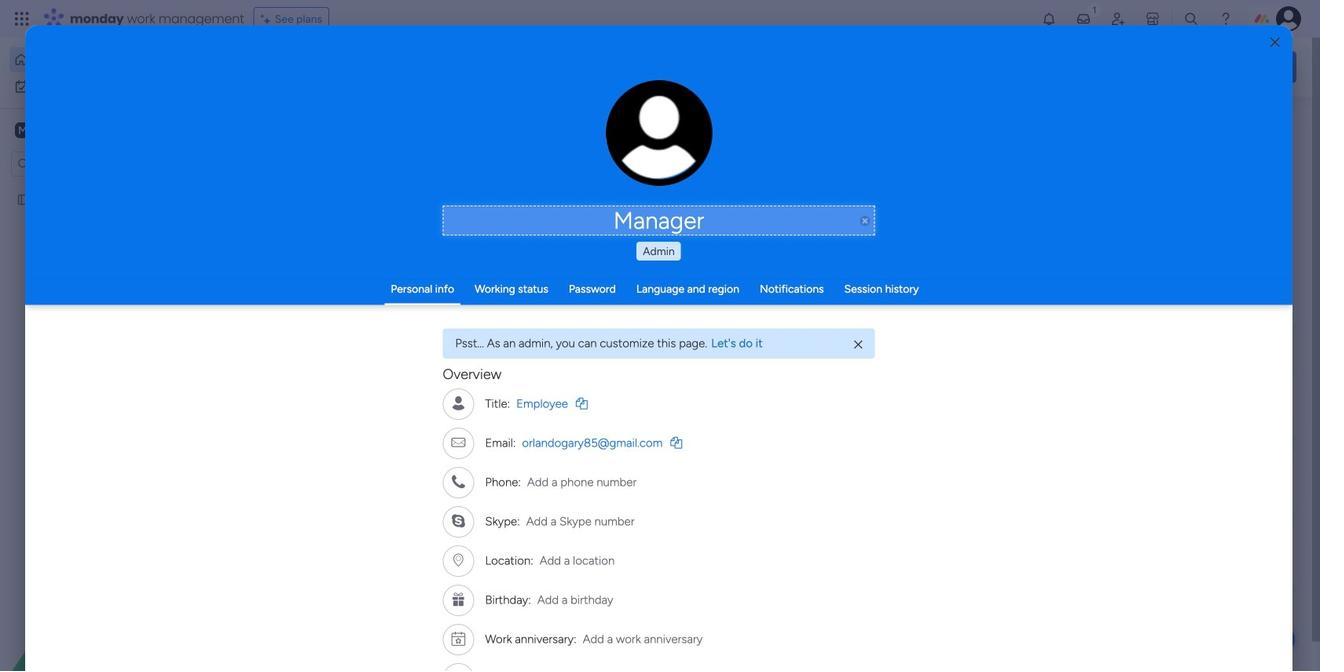 Task type: describe. For each thing, give the bounding box(es) containing it.
contact sales element
[[1061, 526, 1297, 589]]

1 vertical spatial option
[[9, 74, 191, 99]]

copied! image
[[671, 437, 682, 449]]

workspace image
[[15, 122, 31, 139]]

dapulse x slim image
[[854, 338, 862, 352]]

0 vertical spatial option
[[9, 47, 191, 72]]

workspace selection element
[[15, 121, 131, 141]]

1 horizontal spatial public board image
[[263, 287, 280, 304]]

monday marketplace image
[[1145, 11, 1161, 27]]

invite members image
[[1111, 11, 1126, 27]]

getting started element
[[1061, 375, 1297, 438]]

see plans image
[[261, 10, 275, 28]]

notifications image
[[1041, 11, 1057, 27]]

add to favorites image
[[445, 287, 461, 303]]

lottie animation image for the rightmost lottie animation element
[[616, 38, 1058, 97]]

2 vertical spatial option
[[0, 186, 200, 189]]



Task type: locate. For each thing, give the bounding box(es) containing it.
1 vertical spatial lottie animation element
[[0, 513, 200, 672]]

0 horizontal spatial lottie animation image
[[0, 513, 200, 672]]

help image
[[1218, 11, 1234, 27]]

gary orlando image
[[1276, 6, 1302, 31]]

option
[[9, 47, 191, 72], [9, 74, 191, 99], [0, 186, 200, 189]]

0 vertical spatial public board image
[[17, 193, 31, 207]]

public board image up component image
[[263, 287, 280, 304]]

0 vertical spatial lottie animation element
[[616, 38, 1058, 97]]

update feed image
[[1076, 11, 1092, 27]]

0 horizontal spatial lottie animation element
[[0, 513, 200, 672]]

templates image image
[[1075, 119, 1283, 227]]

lottie animation element
[[616, 38, 1058, 97], [0, 513, 200, 672]]

close image
[[1271, 37, 1280, 48]]

public board image down workspace image
[[17, 193, 31, 207]]

1 vertical spatial lottie animation image
[[0, 513, 200, 672]]

lottie animation image for bottommost lottie animation element
[[0, 513, 200, 672]]

1 image
[[1088, 1, 1102, 18]]

public board image
[[17, 193, 31, 207], [263, 287, 280, 304]]

1 horizontal spatial lottie animation element
[[616, 38, 1058, 97]]

0 vertical spatial lottie animation image
[[616, 38, 1058, 97]]

list box
[[0, 184, 200, 426]]

lottie animation image
[[616, 38, 1058, 97], [0, 513, 200, 672]]

help center element
[[1061, 451, 1297, 514]]

1 vertical spatial public board image
[[263, 287, 280, 304]]

Search in workspace field
[[33, 155, 131, 173]]

search everything image
[[1184, 11, 1199, 27]]

component image
[[263, 312, 277, 326]]

select product image
[[14, 11, 30, 27]]

1 horizontal spatial lottie animation image
[[616, 38, 1058, 97]]

None text field
[[443, 206, 875, 236]]

copied! image
[[576, 398, 588, 410]]

0 horizontal spatial public board image
[[17, 193, 31, 207]]



Task type: vqa. For each thing, say whether or not it's contained in the screenshot.
the options image
no



